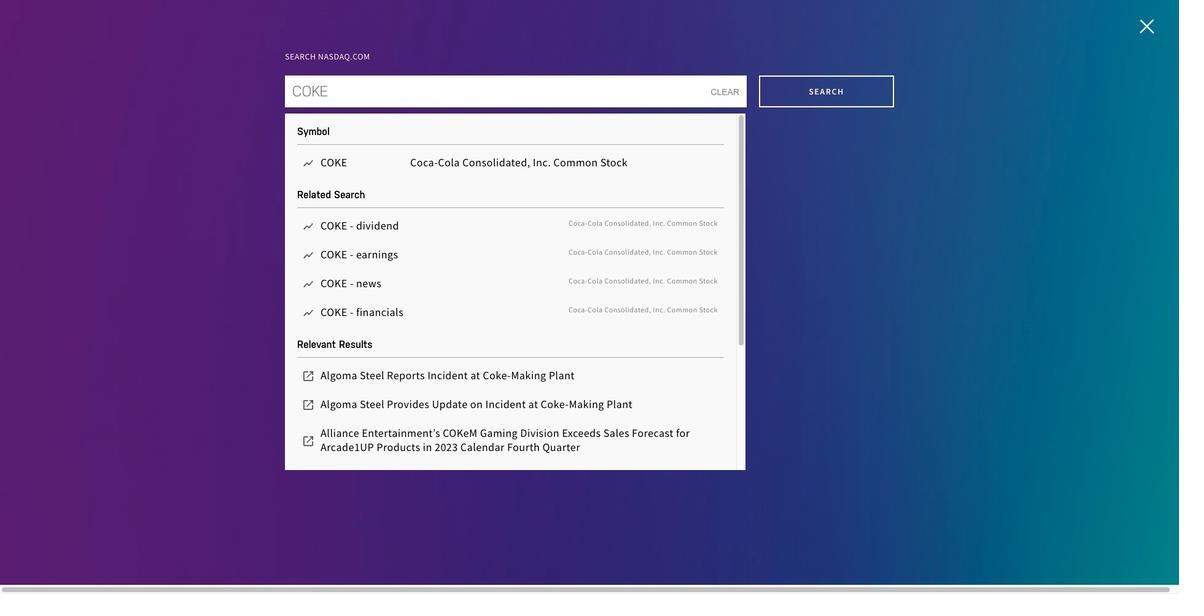 Task type: describe. For each thing, give the bounding box(es) containing it.
Search for a Symbol text field
[[725, 410, 961, 427]]

coca-cola consolidated, inc. common stock financials icon image
[[303, 310, 313, 317]]

coca-cola consolidated, inc. common stock summary icon image
[[303, 160, 313, 167]]

click to search image
[[730, 412, 742, 424]]

0 vertical spatial advertisement element
[[292, 36, 887, 189]]

coca-cola consolidated, inc. common stock news icon image
[[303, 281, 313, 288]]

1 vertical spatial advertisement element
[[751, 515, 935, 595]]

account login - click to log into your account image
[[1155, 8, 1164, 20]]

coca-cola consolidated, inc. common stock earnings icon image
[[303, 252, 313, 259]]



Task type: locate. For each thing, give the bounding box(es) containing it.
homepage logo url - navigate back to the homepage image
[[15, 7, 67, 22]]

Search Button - Click to open the Search Overlay Modal Box text field
[[653, 4, 1145, 26]]

click to dismiss this message and remain on nasdaq.com image
[[1148, 556, 1161, 569]]

algoma steel reports incident at coke-making plant icon image
[[303, 372, 313, 381]]

alliance entertainment's cokem gaming division exceeds sales forecast for arcade1up products in 2023 calendar fourth quarter icon image
[[303, 436, 313, 446]]

coca-cola consolidated, inc. common stock dividend icon image
[[303, 223, 313, 230]]

None search field
[[725, 392, 961, 432]]

article
[[0, 188, 1179, 595]]

algoma steel provides update on incident at coke-making plant icon image
[[303, 400, 313, 410]]

primary navigation navigation
[[0, 0, 1179, 29]]

Search for symbols, news or products text field
[[285, 76, 747, 107]]

advertisement element
[[292, 36, 887, 189], [751, 515, 935, 595]]



Task type: vqa. For each thing, say whether or not it's contained in the screenshot.
the Coca-Cola Consolidated, Inc. Common Stock summary icon
yes



